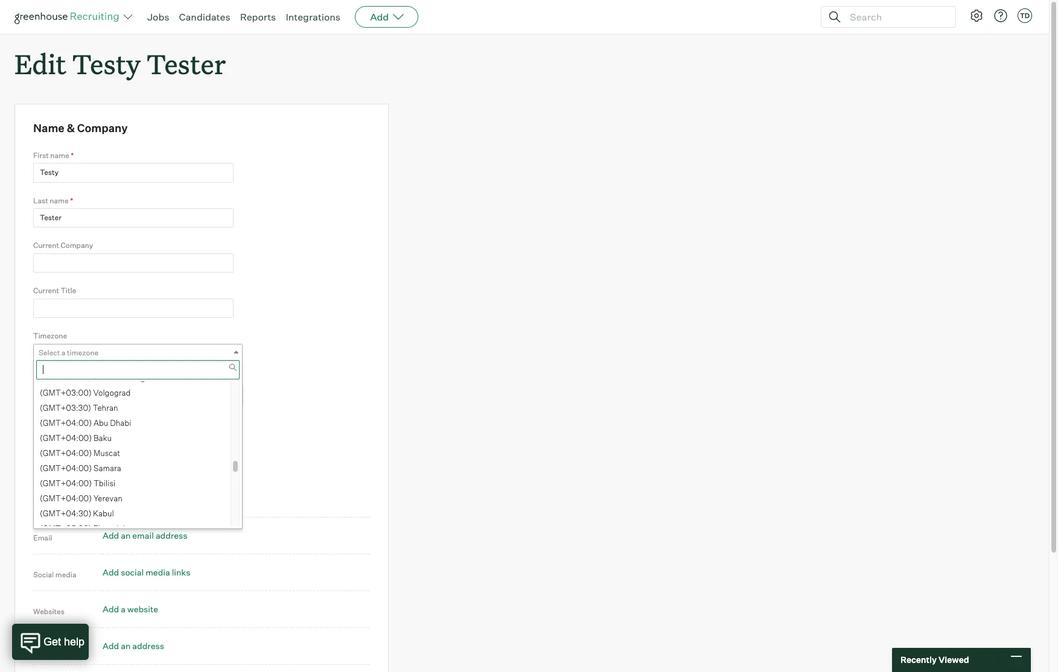 Task type: describe. For each thing, give the bounding box(es) containing it.
websites
[[33, 607, 65, 616]]

tbilisi
[[94, 479, 115, 488]]

st.
[[93, 373, 104, 383]]

email
[[33, 534, 52, 543]]

viewed
[[939, 655, 969, 665]]

add a phone number
[[103, 494, 185, 504]]

0 horizontal spatial media
[[55, 571, 76, 580]]

Search text field
[[847, 8, 945, 26]]

2 (gmt+03:00) from the top
[[40, 388, 92, 398]]

* for last name *
[[70, 196, 73, 205]]

candidates link
[[179, 11, 230, 23]]

candidate tags
[[33, 372, 86, 381]]

title
[[61, 286, 76, 295]]

(gmt+03:30)
[[40, 403, 91, 413]]

required
[[45, 419, 75, 429]]

configure image
[[969, 8, 984, 23]]

add social media links link
[[103, 568, 190, 578]]

select a timezone link
[[33, 344, 243, 361]]

social media
[[33, 571, 76, 580]]

6 (gmt+04:00) from the top
[[40, 494, 92, 503]]

tags
[[70, 372, 86, 381]]

=
[[38, 419, 43, 429]]

social
[[33, 571, 54, 580]]

a for timezone
[[61, 348, 65, 357]]

current for current company
[[33, 241, 59, 250]]

candidates
[[179, 11, 230, 23]]

name
[[33, 121, 64, 135]]

social
[[121, 568, 144, 578]]

3 (gmt+04:00) from the top
[[40, 449, 92, 458]]

candidate
[[33, 372, 68, 381]]

name for last
[[50, 196, 69, 205]]

tehran
[[93, 403, 118, 413]]

add for add an email address
[[103, 531, 119, 541]]

select
[[39, 348, 60, 357]]

phone
[[33, 497, 55, 506]]

1 horizontal spatial media
[[146, 568, 170, 578]]

first
[[33, 151, 49, 160]]

name for first
[[50, 151, 69, 160]]

last name *
[[33, 196, 73, 205]]

add for add
[[370, 11, 389, 23]]

tester
[[147, 46, 226, 81]]

last
[[33, 196, 48, 205]]

recently viewed
[[901, 655, 969, 665]]

(gmt+04:30)
[[40, 509, 91, 519]]

add a website link
[[103, 604, 158, 615]]

* = required
[[33, 419, 75, 429]]

yerevan
[[94, 494, 122, 503]]

petersburg
[[105, 373, 145, 383]]

a for phone
[[121, 494, 126, 504]]

ekaterinburg
[[93, 524, 140, 534]]

muscat
[[94, 449, 120, 458]]

add a website
[[103, 604, 158, 615]]

name & company
[[33, 121, 128, 135]]

add a phone number link
[[103, 494, 185, 504]]

number
[[154, 494, 185, 504]]

add an address link
[[103, 641, 164, 651]]

add an email address
[[103, 531, 187, 541]]

info
[[33, 459, 53, 473]]

an for address
[[121, 641, 131, 651]]

testy
[[72, 46, 141, 81]]



Task type: locate. For each thing, give the bounding box(es) containing it.
0 vertical spatial an
[[121, 531, 131, 541]]

a right select
[[61, 348, 65, 357]]

1 vertical spatial a
[[121, 494, 126, 504]]

media right social
[[55, 571, 76, 580]]

reports
[[240, 11, 276, 23]]

media
[[146, 568, 170, 578], [55, 571, 76, 580]]

current for current title
[[33, 286, 59, 295]]

current company
[[33, 241, 93, 250]]

td button
[[1018, 8, 1032, 23]]

1 vertical spatial name
[[50, 196, 69, 205]]

company up title
[[61, 241, 93, 250]]

jobs
[[147, 11, 169, 23]]

a
[[61, 348, 65, 357], [121, 494, 126, 504], [121, 604, 126, 615]]

1 vertical spatial company
[[61, 241, 93, 250]]

an
[[121, 531, 131, 541], [121, 641, 131, 651]]

add button
[[355, 6, 418, 28]]

an for email
[[121, 531, 131, 541]]

2 current from the top
[[33, 286, 59, 295]]

greenhouse recruiting image
[[14, 10, 123, 24]]

0 vertical spatial *
[[71, 151, 74, 160]]

a for website
[[121, 604, 126, 615]]

td button
[[1015, 6, 1035, 25]]

5 (gmt+04:00) from the top
[[40, 479, 92, 488]]

0 vertical spatial current
[[33, 241, 59, 250]]

* down &
[[71, 151, 74, 160]]

0 vertical spatial a
[[61, 348, 65, 357]]

1 (gmt+04:00) from the top
[[40, 418, 92, 428]]

phone
[[127, 494, 152, 504]]

&
[[67, 121, 75, 135]]

jobs link
[[147, 11, 169, 23]]

1 vertical spatial address
[[132, 641, 164, 651]]

1 current from the top
[[33, 241, 59, 250]]

timezone
[[33, 332, 67, 341]]

(gmt+05:00)
[[40, 524, 92, 534]]

email
[[132, 531, 154, 541]]

name
[[50, 151, 69, 160], [50, 196, 69, 205]]

1 an from the top
[[121, 531, 131, 541]]

media left the links
[[146, 568, 170, 578]]

links
[[172, 568, 190, 578]]

0 vertical spatial (gmt+03:00)
[[40, 373, 92, 383]]

baku
[[94, 433, 112, 443]]

add for add a website
[[103, 604, 119, 615]]

4 (gmt+04:00) from the top
[[40, 464, 92, 473]]

an down "add a website"
[[121, 641, 131, 651]]

add for add a phone number
[[103, 494, 119, 504]]

1 vertical spatial current
[[33, 286, 59, 295]]

integrations
[[286, 11, 341, 23]]

add inside "popup button"
[[370, 11, 389, 23]]

* left "="
[[33, 420, 36, 429]]

2 an from the top
[[121, 641, 131, 651]]

edit testy tester
[[14, 46, 226, 81]]

(gmt+04:00)
[[40, 418, 92, 428], [40, 433, 92, 443], [40, 449, 92, 458], [40, 464, 92, 473], [40, 479, 92, 488], [40, 494, 92, 503]]

* right last
[[70, 196, 73, 205]]

reports link
[[240, 11, 276, 23]]

add an address
[[103, 641, 164, 651]]

1 (gmt+03:00) from the top
[[40, 373, 92, 383]]

0 vertical spatial company
[[77, 121, 128, 135]]

(gmt+03:00) down select a timezone
[[40, 373, 92, 383]]

address down website
[[132, 641, 164, 651]]

address
[[33, 644, 62, 653]]

2 (gmt+04:00) from the top
[[40, 433, 92, 443]]

1 vertical spatial (gmt+03:00)
[[40, 388, 92, 398]]

current left title
[[33, 286, 59, 295]]

abu
[[94, 418, 108, 428]]

add
[[370, 11, 389, 23], [103, 494, 119, 504], [103, 531, 119, 541], [103, 568, 119, 578], [103, 604, 119, 615], [103, 641, 119, 651]]

None text field
[[33, 208, 234, 228], [36, 360, 240, 380], [33, 208, 234, 228], [36, 360, 240, 380]]

current
[[33, 241, 59, 250], [33, 286, 59, 295]]

*
[[71, 151, 74, 160], [70, 196, 73, 205], [33, 420, 36, 429]]

timezone
[[67, 348, 99, 357]]

add for add social media links
[[103, 568, 119, 578]]

first name *
[[33, 151, 74, 160]]

a left "phone"
[[121, 494, 126, 504]]

a left website
[[121, 604, 126, 615]]

select a timezone
[[39, 348, 99, 357]]

dhabi
[[110, 418, 131, 428]]

a inside select a timezone link
[[61, 348, 65, 357]]

add for add an address
[[103, 641, 119, 651]]

add an email address link
[[103, 531, 187, 541]]

an left email
[[121, 531, 131, 541]]

name right last
[[50, 196, 69, 205]]

1 vertical spatial *
[[70, 196, 73, 205]]

None text field
[[33, 163, 234, 183], [33, 253, 234, 273], [33, 299, 234, 318], [34, 386, 240, 405], [33, 163, 234, 183], [33, 253, 234, 273], [33, 299, 234, 318], [34, 386, 240, 405]]

kabul
[[93, 509, 114, 519]]

company
[[77, 121, 128, 135], [61, 241, 93, 250]]

* inside * = required
[[33, 420, 36, 429]]

address right email
[[156, 531, 187, 541]]

* for first name *
[[71, 151, 74, 160]]

2 vertical spatial a
[[121, 604, 126, 615]]

company right &
[[77, 121, 128, 135]]

(gmt+03:00)
[[40, 373, 92, 383], [40, 388, 92, 398]]

integrations link
[[286, 11, 341, 23]]

td
[[1020, 11, 1030, 20]]

current down last
[[33, 241, 59, 250]]

address
[[156, 531, 187, 541], [132, 641, 164, 651]]

0 vertical spatial name
[[50, 151, 69, 160]]

website
[[127, 604, 158, 615]]

edit
[[14, 46, 66, 81]]

volgograd
[[93, 388, 131, 398]]

name right first
[[50, 151, 69, 160]]

(gmt+03:00) st. petersburg (gmt+03:00) volgograd (gmt+03:30) tehran (gmt+04:00) abu dhabi (gmt+04:00) baku (gmt+04:00) muscat (gmt+04:00) samara (gmt+04:00) tbilisi (gmt+04:00) yerevan (gmt+04:30) kabul (gmt+05:00) ekaterinburg
[[40, 373, 145, 534]]

0 vertical spatial address
[[156, 531, 187, 541]]

(gmt+03:00) up (gmt+03:30)
[[40, 388, 92, 398]]

2 vertical spatial *
[[33, 420, 36, 429]]

1 vertical spatial an
[[121, 641, 131, 651]]

samara
[[94, 464, 121, 473]]

current title
[[33, 286, 76, 295]]

add social media links
[[103, 568, 190, 578]]

recently
[[901, 655, 937, 665]]



Task type: vqa. For each thing, say whether or not it's contained in the screenshot.
+ edit link
no



